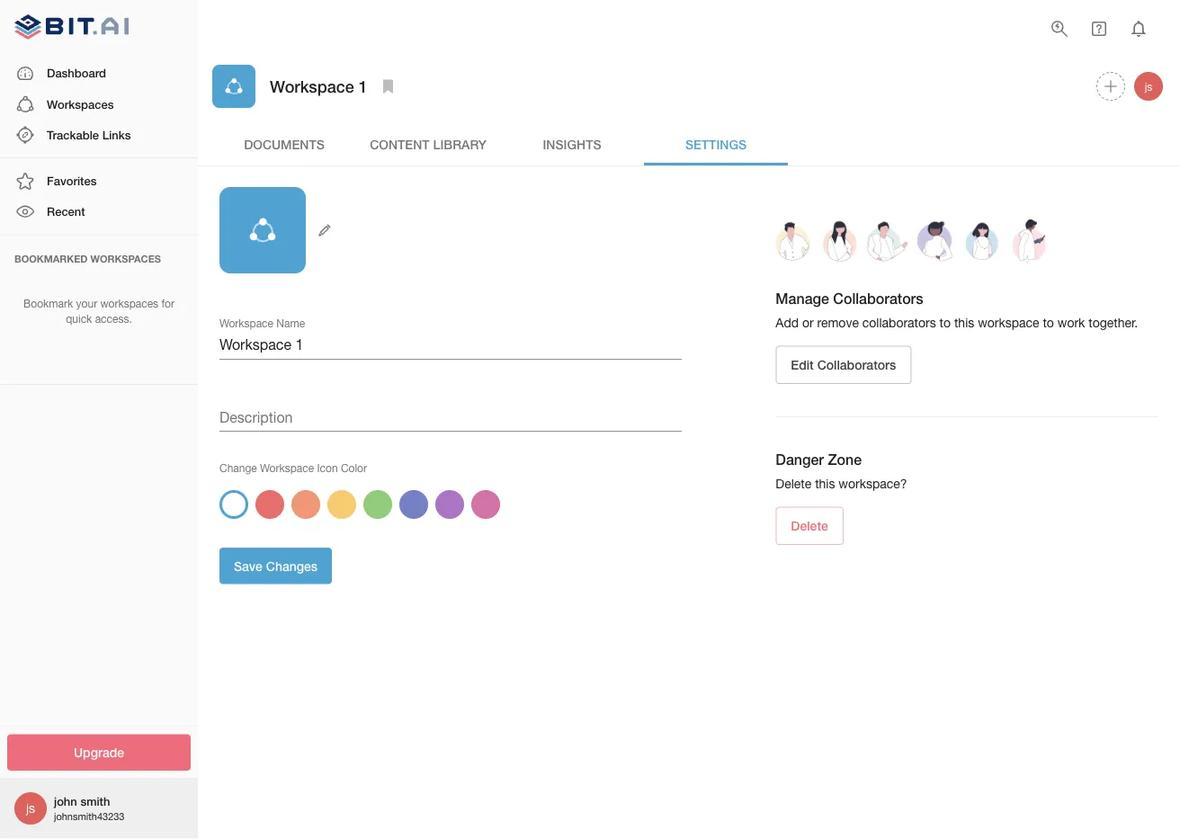 Task type: describe. For each thing, give the bounding box(es) containing it.
bookmark
[[23, 298, 73, 310]]

change
[[220, 462, 257, 474]]

settings
[[686, 137, 747, 151]]

content
[[370, 137, 430, 151]]

save
[[234, 559, 263, 574]]

dashboard
[[47, 66, 106, 80]]

danger zone delete this workspace?
[[776, 452, 908, 492]]

edit
[[792, 358, 814, 373]]

save changes button
[[220, 548, 332, 584]]

2 to from the left
[[1044, 316, 1055, 330]]

dashboard button
[[0, 58, 198, 89]]

links
[[102, 128, 131, 142]]

zone
[[828, 452, 862, 469]]

work
[[1058, 316, 1086, 330]]

content library
[[370, 137, 487, 151]]

access.
[[95, 313, 132, 325]]

collaborators
[[863, 316, 937, 330]]

workspace
[[979, 316, 1040, 330]]

remove
[[818, 316, 860, 330]]

Workspace Name text field
[[220, 331, 682, 360]]

Workspace Description text field
[[220, 403, 682, 432]]

for
[[162, 298, 175, 310]]

bookmarked
[[14, 253, 88, 265]]

delete inside danger zone delete this workspace?
[[776, 477, 812, 492]]

insights link
[[500, 122, 644, 166]]

this inside danger zone delete this workspace?
[[816, 477, 836, 492]]

trackable links
[[47, 128, 131, 142]]

content library link
[[356, 122, 500, 166]]

your
[[76, 298, 97, 310]]

recent button
[[0, 197, 198, 227]]

settings link
[[644, 122, 789, 166]]

workspace?
[[839, 477, 908, 492]]

johnsmith43233
[[54, 811, 125, 823]]

workspace for workspace name
[[220, 317, 274, 330]]

add
[[776, 316, 799, 330]]

library
[[433, 137, 487, 151]]

workspaces
[[47, 97, 114, 111]]

tab list containing documents
[[212, 122, 1167, 166]]

upgrade
[[74, 746, 124, 761]]

changes
[[266, 559, 318, 574]]

workspace 1
[[270, 76, 368, 96]]

together.
[[1089, 316, 1139, 330]]



Task type: locate. For each thing, give the bounding box(es) containing it.
collaborators inside button
[[818, 358, 897, 373]]

favorites button
[[0, 166, 198, 197]]

1 vertical spatial js
[[26, 802, 35, 816]]

icon
[[317, 462, 338, 474]]

0 horizontal spatial this
[[816, 477, 836, 492]]

bookmark image
[[378, 76, 399, 97]]

workspace
[[270, 76, 354, 96], [220, 317, 274, 330], [260, 462, 314, 474]]

collaborators
[[834, 290, 924, 307], [818, 358, 897, 373]]

name
[[277, 317, 305, 330]]

save changes
[[234, 559, 318, 574]]

trackable links button
[[0, 120, 198, 150]]

or
[[803, 316, 814, 330]]

1 vertical spatial workspace
[[220, 317, 274, 330]]

js button
[[1132, 69, 1167, 104]]

0 vertical spatial delete
[[776, 477, 812, 492]]

tab list
[[212, 122, 1167, 166]]

edit collaborators button
[[776, 346, 912, 384]]

0 vertical spatial workspace
[[270, 76, 354, 96]]

collaborators down remove
[[818, 358, 897, 373]]

1 to from the left
[[940, 316, 951, 330]]

delete
[[776, 477, 812, 492], [792, 519, 829, 534]]

change workspace icon color
[[220, 462, 367, 474]]

documents link
[[212, 122, 356, 166]]

collaborators for edit
[[818, 358, 897, 373]]

documents
[[244, 137, 325, 151]]

manage collaborators add or remove collaborators to this workspace to work together.
[[776, 290, 1139, 330]]

delete inside button
[[792, 519, 829, 534]]

1 vertical spatial delete
[[792, 519, 829, 534]]

this
[[955, 316, 975, 330], [816, 477, 836, 492]]

john
[[54, 795, 77, 809]]

1 horizontal spatial to
[[1044, 316, 1055, 330]]

1 vertical spatial collaborators
[[818, 358, 897, 373]]

workspace left name
[[220, 317, 274, 330]]

workspace left 1
[[270, 76, 354, 96]]

this inside manage collaborators add or remove collaborators to this workspace to work together.
[[955, 316, 975, 330]]

collaborators for manage
[[834, 290, 924, 307]]

to left work
[[1044, 316, 1055, 330]]

color
[[341, 462, 367, 474]]

1 horizontal spatial this
[[955, 316, 975, 330]]

2 vertical spatial workspace
[[260, 462, 314, 474]]

to right collaborators at the top
[[940, 316, 951, 330]]

workspaces
[[100, 298, 159, 310]]

workspaces
[[90, 253, 161, 265]]

0 vertical spatial collaborators
[[834, 290, 924, 307]]

this left workspace
[[955, 316, 975, 330]]

1 vertical spatial this
[[816, 477, 836, 492]]

insights
[[543, 137, 602, 151]]

danger
[[776, 452, 824, 469]]

delete down danger zone delete this workspace?
[[792, 519, 829, 534]]

js inside button
[[1146, 80, 1153, 93]]

bookmarked workspaces
[[14, 253, 161, 265]]

0 horizontal spatial to
[[940, 316, 951, 330]]

favorites
[[47, 174, 97, 188]]

this down zone
[[816, 477, 836, 492]]

workspace for workspace 1
[[270, 76, 354, 96]]

1
[[359, 76, 368, 96]]

upgrade button
[[7, 735, 191, 771]]

to
[[940, 316, 951, 330], [1044, 316, 1055, 330]]

delete button
[[776, 507, 844, 546]]

workspace left icon
[[260, 462, 314, 474]]

1 horizontal spatial js
[[1146, 80, 1153, 93]]

0 vertical spatial this
[[955, 316, 975, 330]]

collaborators up collaborators at the top
[[834, 290, 924, 307]]

0 vertical spatial js
[[1146, 80, 1153, 93]]

bookmark your workspaces for quick access.
[[23, 298, 175, 325]]

recent
[[47, 205, 85, 219]]

workspace name
[[220, 317, 305, 330]]

0 horizontal spatial js
[[26, 802, 35, 816]]

trackable
[[47, 128, 99, 142]]

collaborators inside manage collaborators add or remove collaborators to this workspace to work together.
[[834, 290, 924, 307]]

quick
[[66, 313, 92, 325]]

manage
[[776, 290, 830, 307]]

js
[[1146, 80, 1153, 93], [26, 802, 35, 816]]

john smith johnsmith43233
[[54, 795, 125, 823]]

smith
[[80, 795, 110, 809]]

edit collaborators
[[792, 358, 897, 373]]

workspaces button
[[0, 89, 198, 120]]

delete down 'danger'
[[776, 477, 812, 492]]



Task type: vqa. For each thing, say whether or not it's contained in the screenshot.
the Delete inside delete button
no



